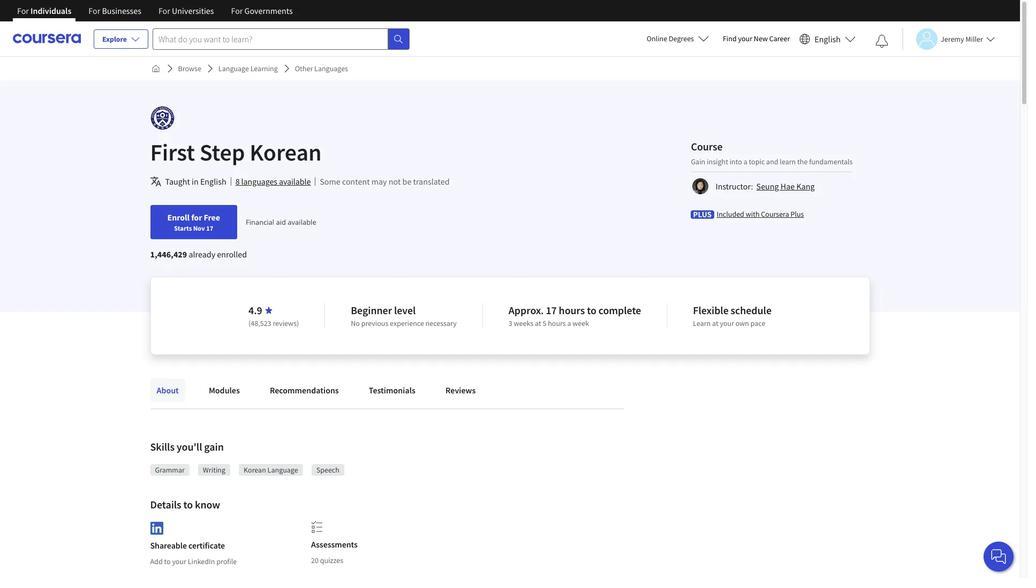 Task type: vqa. For each thing, say whether or not it's contained in the screenshot.
bottommost Korean
yes



Task type: locate. For each thing, give the bounding box(es) containing it.
8 languages available button
[[236, 175, 311, 188]]

1 horizontal spatial to
[[183, 498, 193, 512]]

available inside button
[[279, 176, 311, 187]]

0 vertical spatial your
[[738, 34, 753, 43]]

for left businesses
[[89, 5, 100, 16]]

1,446,429 already enrolled
[[150, 249, 247, 260]]

2 at from the left
[[713, 319, 719, 328]]

at left 5
[[535, 319, 541, 328]]

1 vertical spatial english
[[200, 176, 226, 187]]

your inside flexible schedule learn at your own pace
[[720, 319, 734, 328]]

1 at from the left
[[535, 319, 541, 328]]

(48,523
[[249, 319, 271, 328]]

no
[[351, 319, 360, 328]]

0 vertical spatial to
[[587, 304, 597, 317]]

hours right 5
[[548, 319, 566, 328]]

1 vertical spatial korean
[[244, 466, 266, 475]]

flexible schedule learn at your own pace
[[693, 304, 772, 328]]

your
[[738, 34, 753, 43], [720, 319, 734, 328], [172, 557, 186, 567]]

show notifications image
[[876, 35, 889, 48]]

financial aid available
[[246, 217, 316, 227]]

17 inside the approx. 17 hours to complete 3 weeks at 5 hours a week
[[546, 304, 557, 317]]

for businesses
[[89, 5, 141, 16]]

a right into
[[744, 157, 748, 166]]

0 horizontal spatial language
[[218, 64, 249, 73]]

for governments
[[231, 5, 293, 16]]

first
[[150, 138, 195, 167]]

language left learning
[[218, 64, 249, 73]]

a
[[744, 157, 748, 166], [568, 319, 571, 328]]

1 vertical spatial 17
[[546, 304, 557, 317]]

0 vertical spatial korean
[[250, 138, 322, 167]]

0 vertical spatial a
[[744, 157, 748, 166]]

plus
[[791, 209, 804, 219]]

2 horizontal spatial your
[[738, 34, 753, 43]]

find your new career link
[[718, 32, 796, 46]]

None search field
[[153, 28, 410, 50]]

enrolled
[[217, 249, 247, 260]]

speech
[[316, 466, 340, 475]]

at
[[535, 319, 541, 328], [713, 319, 719, 328]]

english right career
[[815, 33, 841, 44]]

to
[[587, 304, 597, 317], [183, 498, 193, 512], [164, 557, 171, 567]]

available right aid
[[288, 217, 316, 227]]

17 inside 'enroll for free starts nov 17'
[[206, 224, 213, 232]]

languages
[[314, 64, 348, 73]]

1 vertical spatial available
[[288, 217, 316, 227]]

weeks
[[514, 319, 534, 328]]

the
[[798, 157, 808, 166]]

content
[[342, 176, 370, 187]]

step
[[200, 138, 245, 167]]

2 horizontal spatial to
[[587, 304, 597, 317]]

new
[[754, 34, 768, 43]]

0 vertical spatial hours
[[559, 304, 585, 317]]

0 horizontal spatial a
[[568, 319, 571, 328]]

korean up 8 languages available
[[250, 138, 322, 167]]

1 horizontal spatial 17
[[546, 304, 557, 317]]

skills
[[150, 440, 175, 454]]

language learning link
[[214, 59, 282, 78]]

2 for from the left
[[89, 5, 100, 16]]

at inside the approx. 17 hours to complete 3 weeks at 5 hours a week
[[535, 319, 541, 328]]

korean language
[[244, 466, 298, 475]]

0 horizontal spatial to
[[164, 557, 171, 567]]

assessments
[[311, 539, 358, 550]]

0 vertical spatial english
[[815, 33, 841, 44]]

find
[[723, 34, 737, 43]]

5
[[543, 319, 547, 328]]

0 vertical spatial 17
[[206, 224, 213, 232]]

language
[[218, 64, 249, 73], [268, 466, 298, 475]]

quizzes
[[320, 556, 343, 566]]

hours up week
[[559, 304, 585, 317]]

0 horizontal spatial your
[[172, 557, 186, 567]]

financial aid available button
[[246, 217, 316, 227]]

your down "shareable certificate"
[[172, 557, 186, 567]]

other languages link
[[291, 59, 352, 78]]

at right learn
[[713, 319, 719, 328]]

nov
[[193, 224, 205, 232]]

language left speech
[[268, 466, 298, 475]]

your right find
[[738, 34, 753, 43]]

(48,523 reviews)
[[249, 319, 299, 328]]

0 vertical spatial language
[[218, 64, 249, 73]]

1 horizontal spatial at
[[713, 319, 719, 328]]

coursera
[[761, 209, 789, 219]]

may
[[372, 176, 387, 187]]

available for financial aid available
[[288, 217, 316, 227]]

english right in
[[200, 176, 226, 187]]

a left week
[[568, 319, 571, 328]]

available for 8 languages available
[[279, 176, 311, 187]]

with
[[746, 209, 760, 219]]

a inside the approx. 17 hours to complete 3 weeks at 5 hours a week
[[568, 319, 571, 328]]

2 vertical spatial to
[[164, 557, 171, 567]]

17
[[206, 224, 213, 232], [546, 304, 557, 317]]

kang
[[797, 181, 815, 192]]

to left know on the left bottom of page
[[183, 498, 193, 512]]

universities
[[172, 5, 214, 16]]

other languages
[[295, 64, 348, 73]]

about
[[157, 385, 179, 396]]

reviews link
[[439, 379, 482, 402]]

for for businesses
[[89, 5, 100, 16]]

1 vertical spatial language
[[268, 466, 298, 475]]

1 horizontal spatial your
[[720, 319, 734, 328]]

1 horizontal spatial a
[[744, 157, 748, 166]]

for left "individuals"
[[17, 5, 29, 16]]

languages
[[241, 176, 277, 187]]

3 for from the left
[[159, 5, 170, 16]]

0 vertical spatial available
[[279, 176, 311, 187]]

seung
[[757, 181, 779, 192]]

yonsei university image
[[150, 106, 174, 130]]

1 for from the left
[[17, 5, 29, 16]]

some content may not be translated
[[320, 176, 450, 187]]

17 right nov
[[206, 224, 213, 232]]

recommendations link
[[264, 379, 345, 402]]

english
[[815, 33, 841, 44], [200, 176, 226, 187]]

governments
[[245, 5, 293, 16]]

grammar
[[155, 466, 185, 475]]

available left some
[[279, 176, 311, 187]]

shareable
[[150, 540, 187, 551]]

banner navigation
[[9, 0, 301, 29]]

0 horizontal spatial 17
[[206, 224, 213, 232]]

1 horizontal spatial english
[[815, 33, 841, 44]]

topic
[[749, 157, 765, 166]]

fundamentals
[[810, 157, 853, 166]]

17 up 5
[[546, 304, 557, 317]]

miller
[[966, 34, 983, 44]]

reviews)
[[273, 319, 299, 328]]

taught in english
[[165, 176, 226, 187]]

1 vertical spatial your
[[720, 319, 734, 328]]

in
[[192, 176, 199, 187]]

complete
[[599, 304, 641, 317]]

available
[[279, 176, 311, 187], [288, 217, 316, 227]]

gain
[[204, 440, 224, 454]]

korean right writing
[[244, 466, 266, 475]]

for left governments
[[231, 5, 243, 16]]

4 for from the left
[[231, 5, 243, 16]]

for individuals
[[17, 5, 71, 16]]

0 horizontal spatial at
[[535, 319, 541, 328]]

to right add
[[164, 557, 171, 567]]

for left universities
[[159, 5, 170, 16]]

included with coursera plus link
[[717, 209, 804, 219]]

businesses
[[102, 5, 141, 16]]

1 vertical spatial to
[[183, 498, 193, 512]]

for
[[17, 5, 29, 16], [89, 5, 100, 16], [159, 5, 170, 16], [231, 5, 243, 16]]

beginner level no previous experience necessary
[[351, 304, 457, 328]]

insight
[[707, 157, 729, 166]]

for for governments
[[231, 5, 243, 16]]

you'll
[[177, 440, 202, 454]]

to up week
[[587, 304, 597, 317]]

language learning
[[218, 64, 278, 73]]

your left own
[[720, 319, 734, 328]]

modules link
[[202, 379, 246, 402]]

0 horizontal spatial english
[[200, 176, 226, 187]]

be
[[403, 176, 412, 187]]

1 vertical spatial a
[[568, 319, 571, 328]]



Task type: describe. For each thing, give the bounding box(es) containing it.
learning
[[251, 64, 278, 73]]

pace
[[751, 319, 766, 328]]

english button
[[796, 21, 860, 56]]

for
[[191, 212, 202, 223]]

learn
[[693, 319, 711, 328]]

certificate
[[189, 540, 225, 551]]

taught
[[165, 176, 190, 187]]

own
[[736, 319, 749, 328]]

jeremy miller button
[[903, 28, 995, 50]]

starts
[[174, 224, 192, 232]]

jeremy
[[941, 34, 965, 44]]

career
[[770, 34, 790, 43]]

know
[[195, 498, 220, 512]]

browse
[[178, 64, 201, 73]]

other
[[295, 64, 313, 73]]

approx.
[[509, 304, 544, 317]]

level
[[394, 304, 416, 317]]

testimonials
[[369, 385, 416, 396]]

for universities
[[159, 5, 214, 16]]

english inside button
[[815, 33, 841, 44]]

explore button
[[94, 29, 148, 49]]

approx. 17 hours to complete 3 weeks at 5 hours a week
[[509, 304, 641, 328]]

about link
[[150, 379, 185, 402]]

gain
[[691, 157, 706, 166]]

1 vertical spatial hours
[[548, 319, 566, 328]]

3
[[509, 319, 513, 328]]

online degrees
[[647, 34, 694, 43]]

1 horizontal spatial language
[[268, 466, 298, 475]]

4.9
[[249, 304, 262, 317]]

What do you want to learn? text field
[[153, 28, 388, 50]]

seung hae kang image
[[693, 178, 709, 194]]

week
[[573, 319, 589, 328]]

previous
[[361, 319, 389, 328]]

testimonials link
[[363, 379, 422, 402]]

to inside the approx. 17 hours to complete 3 weeks at 5 hours a week
[[587, 304, 597, 317]]

enroll for free starts nov 17
[[167, 212, 220, 232]]

translated
[[413, 176, 450, 187]]

already
[[189, 249, 215, 260]]

for for universities
[[159, 5, 170, 16]]

profile
[[217, 557, 237, 567]]

hae
[[781, 181, 795, 192]]

free
[[204, 212, 220, 223]]

included
[[717, 209, 745, 219]]

for for individuals
[[17, 5, 29, 16]]

browse link
[[174, 59, 206, 78]]

add
[[150, 557, 163, 567]]

coursera plus image
[[691, 210, 715, 219]]

coursera image
[[13, 30, 81, 47]]

linkedin
[[188, 557, 215, 567]]

learn
[[780, 157, 796, 166]]

flexible
[[693, 304, 729, 317]]

financial
[[246, 217, 274, 227]]

8
[[236, 176, 240, 187]]

course
[[691, 140, 723, 153]]

beginner
[[351, 304, 392, 317]]

jeremy miller
[[941, 34, 983, 44]]

1,446,429
[[150, 249, 187, 260]]

not
[[389, 176, 401, 187]]

schedule
[[731, 304, 772, 317]]

online degrees button
[[638, 27, 718, 50]]

explore
[[102, 34, 127, 44]]

to for know
[[183, 498, 193, 512]]

2 vertical spatial your
[[172, 557, 186, 567]]

skills you'll gain
[[150, 440, 224, 454]]

at inside flexible schedule learn at your own pace
[[713, 319, 719, 328]]

reviews
[[446, 385, 476, 396]]

degrees
[[669, 34, 694, 43]]

find your new career
[[723, 34, 790, 43]]

recommendations
[[270, 385, 339, 396]]

individuals
[[31, 5, 71, 16]]

language inside "link"
[[218, 64, 249, 73]]

enroll
[[167, 212, 190, 223]]

to for your
[[164, 557, 171, 567]]

a inside the course gain insight into a topic and learn the fundamentals
[[744, 157, 748, 166]]

first step korean
[[150, 138, 322, 167]]

seung hae kang link
[[757, 181, 815, 192]]

and
[[767, 157, 779, 166]]

into
[[730, 157, 742, 166]]

20 quizzes
[[311, 556, 343, 566]]

home image
[[151, 64, 160, 73]]

modules
[[209, 385, 240, 396]]

necessary
[[426, 319, 457, 328]]

chat with us image
[[991, 549, 1008, 566]]

course gain insight into a topic and learn the fundamentals
[[691, 140, 853, 166]]

details
[[150, 498, 181, 512]]

included with coursera plus
[[717, 209, 804, 219]]



